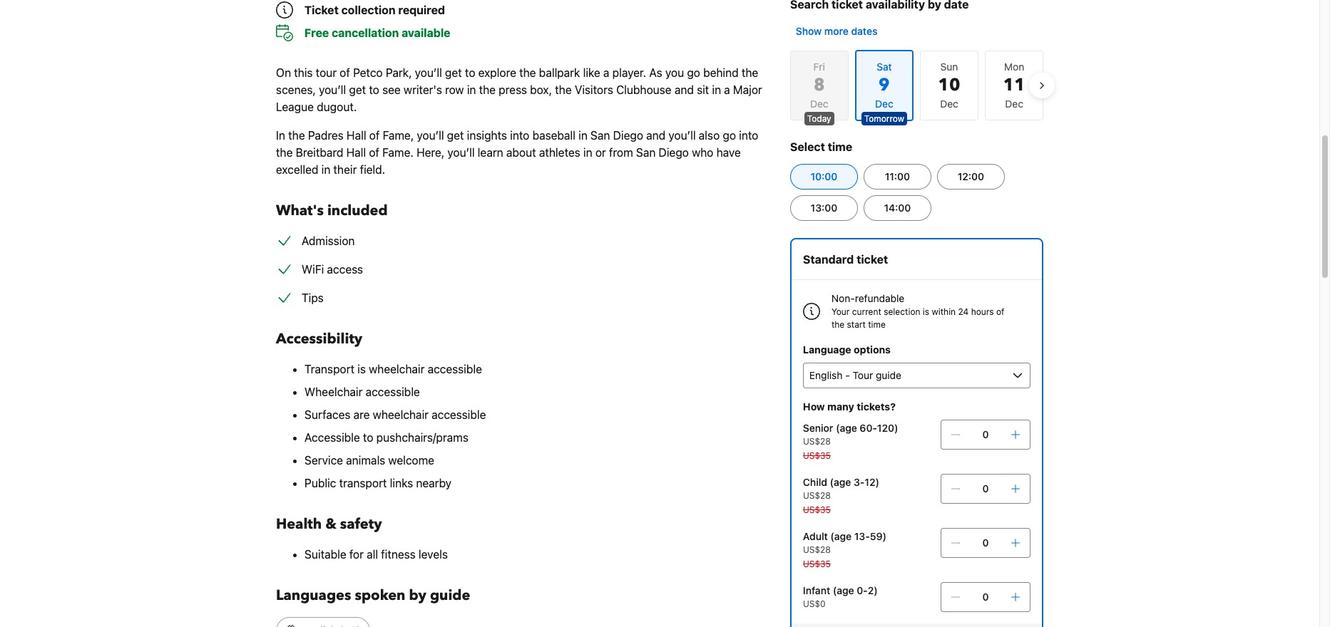 Task type: locate. For each thing, give the bounding box(es) containing it.
1 into from the left
[[510, 129, 530, 142]]

2 vertical spatial to
[[363, 432, 374, 445]]

2 us$35 from the top
[[803, 505, 831, 516]]

1 vertical spatial and
[[647, 129, 666, 142]]

(age inside infant (age 0-2) us$0
[[833, 585, 855, 597]]

the up box,
[[520, 66, 536, 79]]

sit
[[697, 83, 709, 96]]

diego up from
[[613, 129, 644, 142]]

time inside non-refundable your current selection is within 24 hours of the start time
[[869, 320, 886, 330]]

region
[[779, 44, 1055, 127]]

languages spoken by guide
[[276, 587, 471, 606]]

service
[[305, 455, 343, 467]]

hall right padres
[[347, 129, 366, 142]]

today
[[808, 113, 832, 124]]

your
[[832, 307, 850, 318]]

2 vertical spatial us$28
[[803, 545, 831, 556]]

and left sit
[[675, 83, 694, 96]]

us$35 up infant
[[803, 559, 831, 570]]

you'll
[[415, 66, 442, 79], [319, 83, 346, 96], [417, 129, 444, 142], [669, 129, 696, 142], [448, 146, 475, 159]]

and down clubhouse
[[647, 129, 666, 142]]

the down explore
[[479, 83, 496, 96]]

diego
[[613, 129, 644, 142], [659, 146, 689, 159]]

accessible
[[305, 432, 360, 445]]

wheelchair up wheelchair accessible
[[369, 363, 425, 376]]

1 us$28 from the top
[[803, 437, 831, 447]]

0 vertical spatial time
[[828, 141, 853, 153]]

the down your
[[832, 320, 845, 330]]

access
[[327, 263, 363, 276]]

12:00
[[958, 171, 985, 183]]

petco
[[353, 66, 383, 79]]

san up or
[[591, 129, 610, 142]]

1 vertical spatial wheelchair
[[373, 409, 429, 422]]

fri 8 dec today
[[808, 61, 832, 124]]

in left or
[[584, 146, 593, 159]]

(age inside senior (age 60-120) us$28
[[836, 422, 858, 435]]

2 vertical spatial accessible
[[432, 409, 486, 422]]

1 horizontal spatial san
[[636, 146, 656, 159]]

wheelchair up the accessible to pushchairs/prams in the left bottom of the page
[[373, 409, 429, 422]]

1 horizontal spatial dec
[[941, 98, 959, 110]]

(age down how many tickets?
[[836, 422, 858, 435]]

10
[[939, 73, 961, 97]]

into up about
[[510, 129, 530, 142]]

1 vertical spatial san
[[636, 146, 656, 159]]

go inside 'on this tour of petco park, you'll get to explore the ballpark like a player. as you go behind the scenes, you'll get to see writer's row in the press box, the visitors clubhouse and sit in a major league dugout.'
[[687, 66, 701, 79]]

dec inside mon 11 dec
[[1006, 98, 1024, 110]]

2 0 from the top
[[983, 483, 989, 495]]

of up 'field.'
[[369, 146, 380, 159]]

show
[[796, 25, 822, 37]]

0 vertical spatial go
[[687, 66, 701, 79]]

what's included
[[276, 201, 388, 220]]

wheelchair for is
[[369, 363, 425, 376]]

0 vertical spatial accessible
[[428, 363, 482, 376]]

0 vertical spatial wheelchair
[[369, 363, 425, 376]]

14:00
[[884, 202, 911, 214]]

get for fame,
[[447, 129, 464, 142]]

(age left 0-
[[833, 585, 855, 597]]

1 0 from the top
[[983, 429, 989, 441]]

0 horizontal spatial a
[[604, 66, 610, 79]]

press
[[499, 83, 527, 96]]

guide
[[430, 587, 471, 606]]

3 dec from the left
[[1006, 98, 1024, 110]]

0 horizontal spatial and
[[647, 129, 666, 142]]

1 horizontal spatial time
[[869, 320, 886, 330]]

refundable
[[855, 293, 905, 305]]

the down in
[[276, 146, 293, 159]]

1 us$35 from the top
[[803, 451, 831, 462]]

1 vertical spatial a
[[724, 83, 731, 96]]

of right tour
[[340, 66, 350, 79]]

more
[[825, 25, 849, 37]]

2 dec from the left
[[941, 98, 959, 110]]

accessible for is
[[428, 363, 482, 376]]

0 horizontal spatial go
[[687, 66, 701, 79]]

major
[[734, 83, 763, 96]]

0 vertical spatial get
[[445, 66, 462, 79]]

0 horizontal spatial time
[[828, 141, 853, 153]]

us$28 inside child (age 3-12) us$28
[[803, 491, 831, 502]]

you
[[666, 66, 684, 79]]

of left fame,
[[369, 129, 380, 142]]

10:00
[[811, 171, 838, 183]]

you'll left learn
[[448, 146, 475, 159]]

1 vertical spatial us$28
[[803, 491, 831, 502]]

region containing 8
[[779, 44, 1055, 127]]

a down 'behind'
[[724, 83, 731, 96]]

us$35 for child
[[803, 505, 831, 516]]

3 0 from the top
[[983, 537, 989, 549]]

go for also
[[723, 129, 736, 142]]

to left explore
[[465, 66, 476, 79]]

1 horizontal spatial diego
[[659, 146, 689, 159]]

free cancellation available
[[305, 26, 451, 39]]

public
[[305, 477, 336, 490]]

4 0 from the top
[[983, 592, 989, 604]]

of
[[340, 66, 350, 79], [369, 129, 380, 142], [369, 146, 380, 159], [997, 307, 1005, 318]]

diego left "who"
[[659, 146, 689, 159]]

clubhouse
[[617, 83, 672, 96]]

0
[[983, 429, 989, 441], [983, 483, 989, 495], [983, 537, 989, 549], [983, 592, 989, 604]]

us$28 for adult
[[803, 545, 831, 556]]

is up wheelchair accessible
[[358, 363, 366, 376]]

accessible to pushchairs/prams
[[305, 432, 469, 445]]

1 vertical spatial is
[[358, 363, 366, 376]]

0 horizontal spatial san
[[591, 129, 610, 142]]

go inside in the padres hall of fame, you'll get insights into baseball in san diego and you'll also go into the breitbard hall of fame. here, you'll learn about athletes in or from san diego who have excelled in their field.
[[723, 129, 736, 142]]

to up service animals welcome
[[363, 432, 374, 445]]

options
[[854, 344, 891, 356]]

1 vertical spatial time
[[869, 320, 886, 330]]

of right hours
[[997, 307, 1005, 318]]

go right you
[[687, 66, 701, 79]]

hall up their
[[347, 146, 366, 159]]

start
[[847, 320, 866, 330]]

a
[[604, 66, 610, 79], [724, 83, 731, 96]]

3 us$28 from the top
[[803, 545, 831, 556]]

us$35 for senior
[[803, 451, 831, 462]]

0 horizontal spatial is
[[358, 363, 366, 376]]

2 us$28 from the top
[[803, 491, 831, 502]]

3 us$35 from the top
[[803, 559, 831, 570]]

as
[[650, 66, 663, 79]]

0-
[[857, 585, 868, 597]]

who
[[692, 146, 714, 159]]

us$28 down adult
[[803, 545, 831, 556]]

1 horizontal spatial into
[[739, 129, 759, 142]]

2 vertical spatial us$35
[[803, 559, 831, 570]]

get left insights
[[447, 129, 464, 142]]

show more dates button
[[791, 19, 884, 44]]

ticket collection required
[[305, 4, 445, 16]]

child
[[803, 477, 828, 489]]

dec down 11
[[1006, 98, 1024, 110]]

(age left 3-
[[830, 477, 852, 489]]

0 vertical spatial is
[[923, 307, 930, 318]]

1 horizontal spatial go
[[723, 129, 736, 142]]

0 vertical spatial us$28
[[803, 437, 831, 447]]

1 vertical spatial us$35
[[803, 505, 831, 516]]

in down "breitbard"
[[322, 163, 331, 176]]

or
[[596, 146, 606, 159]]

their
[[334, 163, 357, 176]]

1 vertical spatial hall
[[347, 146, 366, 159]]

mon
[[1005, 61, 1025, 73]]

box,
[[530, 83, 552, 96]]

us$35
[[803, 451, 831, 462], [803, 505, 831, 516], [803, 559, 831, 570]]

into up have
[[739, 129, 759, 142]]

0 vertical spatial us$35
[[803, 451, 831, 462]]

on this tour of petco park, you'll get to explore the ballpark like a player. as you go behind the scenes, you'll get to see writer's row in the press box, the visitors clubhouse and sit in a major league dugout.
[[276, 66, 763, 113]]

ballpark
[[539, 66, 580, 79]]

is
[[923, 307, 930, 318], [358, 363, 366, 376]]

us$35 up adult
[[803, 505, 831, 516]]

breitbard
[[296, 146, 344, 159]]

pushchairs/prams
[[377, 432, 469, 445]]

1 dec from the left
[[811, 98, 829, 110]]

to left see
[[369, 83, 380, 96]]

dec down "10"
[[941, 98, 959, 110]]

dec inside fri 8 dec today
[[811, 98, 829, 110]]

1 horizontal spatial is
[[923, 307, 930, 318]]

1 vertical spatial go
[[723, 129, 736, 142]]

is inside non-refundable your current selection is within 24 hours of the start time
[[923, 307, 930, 318]]

scenes,
[[276, 83, 316, 96]]

senior
[[803, 422, 834, 435]]

go up have
[[723, 129, 736, 142]]

dec inside sun 10 dec
[[941, 98, 959, 110]]

2 vertical spatial get
[[447, 129, 464, 142]]

language options
[[803, 344, 891, 356]]

us$28 inside senior (age 60-120) us$28
[[803, 437, 831, 447]]

field.
[[360, 163, 385, 176]]

0 vertical spatial san
[[591, 129, 610, 142]]

2 horizontal spatial dec
[[1006, 98, 1024, 110]]

a right like
[[604, 66, 610, 79]]

you'll up "who"
[[669, 129, 696, 142]]

get down the petco
[[349, 83, 366, 96]]

0 vertical spatial and
[[675, 83, 694, 96]]

is left within
[[923, 307, 930, 318]]

available
[[402, 26, 451, 39]]

wheelchair
[[369, 363, 425, 376], [373, 409, 429, 422]]

3-
[[854, 477, 865, 489]]

dec up 'today'
[[811, 98, 829, 110]]

us$35 up child
[[803, 451, 831, 462]]

1 horizontal spatial and
[[675, 83, 694, 96]]

go for you
[[687, 66, 701, 79]]

2 into from the left
[[739, 129, 759, 142]]

non-refundable your current selection is within 24 hours of the start time
[[832, 293, 1005, 330]]

us$35 for adult
[[803, 559, 831, 570]]

you'll up 'writer's'
[[415, 66, 442, 79]]

(age inside 'adult (age 13-59) us$28'
[[831, 531, 852, 543]]

time down current
[[869, 320, 886, 330]]

(age inside child (age 3-12) us$28
[[830, 477, 852, 489]]

in up athletes
[[579, 129, 588, 142]]

the right in
[[288, 129, 305, 142]]

0 horizontal spatial into
[[510, 129, 530, 142]]

0 vertical spatial diego
[[613, 129, 644, 142]]

get up row
[[445, 66, 462, 79]]

us$28 for child
[[803, 491, 831, 502]]

safety
[[340, 515, 382, 534]]

(age left 13-
[[831, 531, 852, 543]]

time right select
[[828, 141, 853, 153]]

24
[[959, 307, 969, 318]]

baseball
[[533, 129, 576, 142]]

0 horizontal spatial diego
[[613, 129, 644, 142]]

many
[[828, 401, 855, 413]]

us$28 inside 'adult (age 13-59) us$28'
[[803, 545, 831, 556]]

links
[[390, 477, 413, 490]]

senior (age 60-120) us$28
[[803, 422, 899, 447]]

us$28 down senior
[[803, 437, 831, 447]]

us$28 down child
[[803, 491, 831, 502]]

get inside in the padres hall of fame, you'll get insights into baseball in san diego and you'll also go into the breitbard hall of fame. here, you'll learn about athletes in or from san diego who have excelled in their field.
[[447, 129, 464, 142]]

san
[[591, 129, 610, 142], [636, 146, 656, 159]]

how many tickets?
[[803, 401, 896, 413]]

0 horizontal spatial dec
[[811, 98, 829, 110]]

like
[[583, 66, 601, 79]]

0 vertical spatial hall
[[347, 129, 366, 142]]

san right from
[[636, 146, 656, 159]]



Task type: describe. For each thing, give the bounding box(es) containing it.
you'll up dugout.
[[319, 83, 346, 96]]

in
[[276, 129, 285, 142]]

service animals welcome
[[305, 455, 435, 467]]

explore
[[479, 66, 517, 79]]

writer's
[[404, 83, 442, 96]]

and inside 'on this tour of petco park, you'll get to explore the ballpark like a player. as you go behind the scenes, you'll get to see writer's row in the press box, the visitors clubhouse and sit in a major league dugout.'
[[675, 83, 694, 96]]

about
[[507, 146, 536, 159]]

park,
[[386, 66, 412, 79]]

transport is wheelchair accessible
[[305, 363, 482, 376]]

transport
[[339, 477, 387, 490]]

infant
[[803, 585, 831, 597]]

0 for infant (age 0-2)
[[983, 592, 989, 604]]

dates
[[852, 25, 878, 37]]

health
[[276, 515, 322, 534]]

get for park,
[[445, 66, 462, 79]]

all
[[367, 549, 378, 562]]

accessible for are
[[432, 409, 486, 422]]

have
[[717, 146, 741, 159]]

(age for 3-
[[830, 477, 852, 489]]

animals
[[346, 455, 386, 467]]

visitors
[[575, 83, 614, 96]]

fame,
[[383, 129, 414, 142]]

tickets?
[[857, 401, 896, 413]]

1 horizontal spatial a
[[724, 83, 731, 96]]

padres
[[308, 129, 344, 142]]

11
[[1004, 73, 1026, 97]]

languages
[[276, 587, 351, 606]]

wifi
[[302, 263, 324, 276]]

dec for 10
[[941, 98, 959, 110]]

collection
[[342, 4, 396, 16]]

row
[[445, 83, 464, 96]]

included
[[327, 201, 388, 220]]

in right sit
[[712, 83, 721, 96]]

the inside non-refundable your current selection is within 24 hours of the start time
[[832, 320, 845, 330]]

fame.
[[383, 146, 414, 159]]

public transport links nearby
[[305, 477, 452, 490]]

0 for adult (age 13-59)
[[983, 537, 989, 549]]

13-
[[855, 531, 870, 543]]

language
[[803, 344, 852, 356]]

free
[[305, 26, 329, 39]]

wheelchair for are
[[373, 409, 429, 422]]

mon 11 dec
[[1004, 61, 1026, 110]]

adult
[[803, 531, 828, 543]]

tour
[[316, 66, 337, 79]]

non-
[[832, 293, 855, 305]]

levels
[[419, 549, 448, 562]]

dugout.
[[317, 101, 357, 113]]

insights
[[467, 129, 507, 142]]

surfaces are wheelchair accessible
[[305, 409, 486, 422]]

you'll up here, at the top left of the page
[[417, 129, 444, 142]]

1 vertical spatial diego
[[659, 146, 689, 159]]

us$28 for senior
[[803, 437, 831, 447]]

&
[[325, 515, 337, 534]]

standard
[[803, 253, 854, 266]]

within
[[932, 307, 956, 318]]

this
[[294, 66, 313, 79]]

learn
[[478, 146, 504, 159]]

us$0
[[803, 599, 826, 610]]

8
[[814, 73, 825, 97]]

2)
[[868, 585, 878, 597]]

also
[[699, 129, 720, 142]]

dec for 8
[[811, 98, 829, 110]]

of inside non-refundable your current selection is within 24 hours of the start time
[[997, 307, 1005, 318]]

admission
[[302, 235, 355, 248]]

(age for 13-
[[831, 531, 852, 543]]

on
[[276, 66, 291, 79]]

from
[[609, 146, 633, 159]]

of inside 'on this tour of petco park, you'll get to explore the ballpark like a player. as you go behind the scenes, you'll get to see writer's row in the press box, the visitors clubhouse and sit in a major league dugout.'
[[340, 66, 350, 79]]

60-
[[860, 422, 878, 435]]

behind
[[704, 66, 739, 79]]

0 for senior (age 60-120)
[[983, 429, 989, 441]]

spoken
[[355, 587, 406, 606]]

cancellation
[[332, 26, 399, 39]]

by
[[409, 587, 427, 606]]

0 vertical spatial to
[[465, 66, 476, 79]]

nearby
[[416, 477, 452, 490]]

120)
[[878, 422, 899, 435]]

what's
[[276, 201, 324, 220]]

infant (age 0-2) us$0
[[803, 585, 878, 610]]

1 vertical spatial get
[[349, 83, 366, 96]]

2 hall from the top
[[347, 146, 366, 159]]

selection
[[884, 307, 921, 318]]

the down ballpark
[[555, 83, 572, 96]]

1 vertical spatial to
[[369, 83, 380, 96]]

see
[[383, 83, 401, 96]]

are
[[354, 409, 370, 422]]

show more dates
[[796, 25, 878, 37]]

select time
[[791, 141, 853, 153]]

wheelchair accessible
[[305, 386, 420, 399]]

(age for 60-
[[836, 422, 858, 435]]

0 for child (age 3-12)
[[983, 483, 989, 495]]

in the padres hall of fame, you'll get insights into baseball in san diego and you'll also go into the breitbard hall of fame. here, you'll learn about athletes in or from san diego who have excelled in their field.
[[276, 129, 759, 176]]

59)
[[870, 531, 887, 543]]

12)
[[865, 477, 880, 489]]

dec for 11
[[1006, 98, 1024, 110]]

in right row
[[467, 83, 476, 96]]

adult (age 13-59) us$28
[[803, 531, 887, 556]]

current
[[853, 307, 882, 318]]

1 vertical spatial accessible
[[366, 386, 420, 399]]

and inside in the padres hall of fame, you'll get insights into baseball in san diego and you'll also go into the breitbard hall of fame. here, you'll learn about athletes in or from san diego who have excelled in their field.
[[647, 129, 666, 142]]

tips
[[302, 292, 324, 305]]

surfaces
[[305, 409, 351, 422]]

0 vertical spatial a
[[604, 66, 610, 79]]

league
[[276, 101, 314, 113]]

ticket
[[305, 4, 339, 16]]

1 hall from the top
[[347, 129, 366, 142]]

the up major
[[742, 66, 759, 79]]

welcome
[[389, 455, 435, 467]]

suitable for all fitness levels
[[305, 549, 448, 562]]

(age for 0-
[[833, 585, 855, 597]]

for
[[350, 549, 364, 562]]



Task type: vqa. For each thing, say whether or not it's contained in the screenshot.
3 to the middle
no



